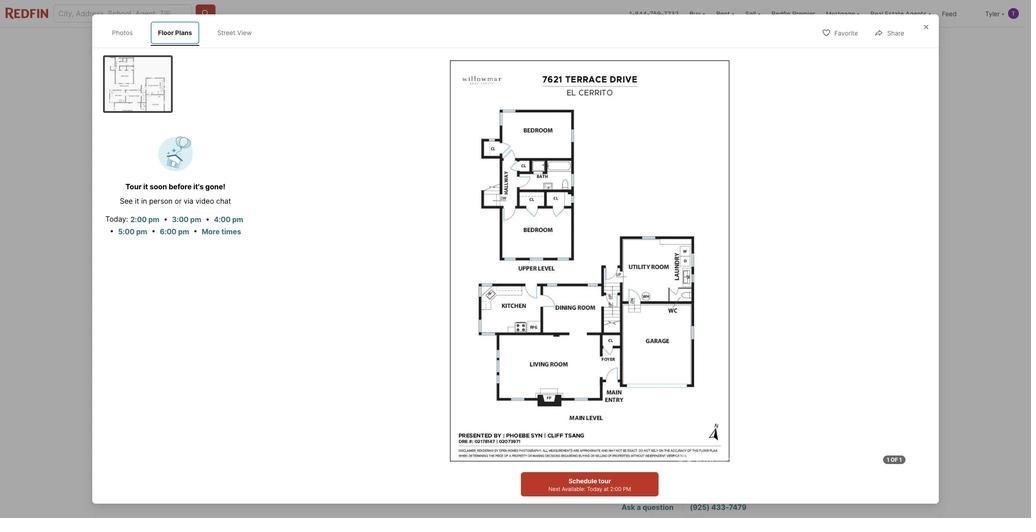 Task type: locate. For each thing, give the bounding box(es) containing it.
video
[[195, 196, 214, 205], [718, 372, 732, 378]]

tab
[[271, 29, 325, 51], [325, 29, 375, 51], [375, 29, 443, 51], [443, 29, 515, 51], [515, 29, 560, 51]]

see
[[120, 196, 133, 205]]

a
[[637, 503, 641, 512]]

favorite
[[834, 29, 858, 37]]

the
[[732, 427, 741, 434]]

in
[[141, 196, 147, 205], [727, 427, 731, 434]]

1
[[887, 457, 890, 463], [899, 457, 902, 463]]

it for tour
[[143, 182, 148, 191]]

days
[[652, 435, 664, 442]]

tour inside option
[[696, 372, 708, 378]]

1 vertical spatial video
[[718, 372, 732, 378]]

0 horizontal spatial tour
[[126, 182, 142, 191]]

1 left of
[[887, 457, 890, 463]]

1 vertical spatial it
[[135, 196, 139, 205]]

0 horizontal spatial tour
[[599, 477, 611, 485]]

0 horizontal spatial chat
[[216, 196, 231, 205]]

1 vertical spatial tour
[[696, 372, 708, 378]]

433-
[[711, 503, 729, 512]]

2:00 inside today: 2:00 pm • 3:00 pm • 4:00 pm • 5:00 pm • 6:00 pm • more times
[[130, 215, 147, 224]]

friday 3 nov
[[718, 318, 737, 349]]

1 horizontal spatial in
[[727, 427, 731, 434]]

video down friday 3 nov
[[718, 372, 732, 378]]

0 vertical spatial tour
[[629, 297, 650, 310]]

nov down 3
[[722, 342, 733, 349]]

tour up wednesday
[[629, 297, 650, 310]]

it for see
[[135, 196, 139, 205]]

4:00
[[214, 215, 231, 224]]

it right see
[[135, 196, 139, 205]]

1 horizontal spatial nov
[[722, 342, 733, 349]]

1-844-759-7732 link
[[629, 10, 679, 17]]

2:00 right at
[[610, 486, 622, 493]]

photos
[[112, 29, 133, 36]]

dialog
[[92, 14, 939, 504]]

0 horizontal spatial 2:00
[[130, 215, 147, 224]]

floor plans
[[158, 29, 192, 36]]

0 horizontal spatial it
[[135, 196, 139, 205]]

0 horizontal spatial nov
[[633, 342, 644, 349]]

nov down wednesday
[[633, 342, 644, 349]]

0 vertical spatial it
[[143, 182, 148, 191]]

Add a comment... text field
[[279, 412, 539, 423]]

1 vertical spatial chat
[[734, 372, 745, 378]]

• down "2:00 pm" button
[[152, 226, 156, 235]]

map entry image
[[539, 297, 599, 357]]

None button
[[618, 312, 659, 355], [707, 313, 748, 354], [618, 312, 659, 355], [707, 313, 748, 354]]

1 horizontal spatial tour
[[629, 297, 650, 310]]

pm up 'times'
[[232, 215, 243, 224]]

tour inside dialog
[[126, 182, 142, 191]]

0 vertical spatial via
[[184, 196, 193, 205]]

tour for tour via video chat
[[696, 372, 708, 378]]

user photo image
[[1008, 8, 1019, 19]]

more
[[202, 227, 220, 236]]

it
[[143, 182, 148, 191], [135, 196, 139, 205]]

go
[[613, 297, 627, 310]]

pm
[[623, 486, 631, 493]]

tour for schedule
[[599, 477, 611, 485]]

0 horizontal spatial in
[[141, 196, 147, 205]]

plans
[[175, 29, 192, 36]]

last
[[633, 435, 642, 442]]

0 vertical spatial 2:00
[[130, 215, 147, 224]]

share
[[887, 29, 904, 37]]

see it in person or via video chat
[[120, 196, 231, 205]]

bath link
[[433, 349, 449, 358]]

• down 'today:'
[[110, 226, 114, 235]]

tab list
[[103, 20, 268, 46], [271, 27, 567, 51]]

video down the it's
[[195, 196, 214, 205]]

3:00
[[172, 215, 189, 224]]

in left person
[[141, 196, 147, 205]]

tour via video chat list box
[[613, 364, 753, 387]]

it left soon
[[143, 182, 148, 191]]

1 horizontal spatial via
[[709, 372, 717, 378]]

next
[[549, 486, 560, 493]]

0 horizontal spatial via
[[184, 196, 193, 205]]

1 horizontal spatial video
[[718, 372, 732, 378]]

7479
[[729, 503, 747, 512]]

37 photos
[[708, 266, 739, 274]]

2:00 up 5:00 pm button
[[130, 215, 147, 224]]

today: 2:00 pm • 3:00 pm • 4:00 pm • 5:00 pm • 6:00 pm • more times
[[105, 214, 243, 236]]

bath
[[433, 349, 449, 358]]

2:00 inside schedule tour next available: today at 2:00 pm
[[610, 486, 622, 493]]

pm right 3:00
[[190, 215, 201, 224]]

it's
[[193, 182, 204, 191]]

2:00 pm button
[[130, 214, 160, 225]]

1 vertical spatial via
[[709, 372, 717, 378]]

friday
[[718, 318, 737, 324]]

1-844-759-7732
[[629, 10, 679, 17]]

tour inside schedule tour next available: today at 2:00 pm
[[599, 477, 611, 485]]

1 horizontal spatial 1
[[899, 457, 902, 463]]

1 horizontal spatial tour
[[696, 372, 708, 378]]

pm
[[148, 215, 159, 224], [190, 215, 201, 224], [232, 215, 243, 224], [136, 227, 147, 236], [178, 227, 189, 236]]

1 vertical spatial 2:00
[[610, 486, 622, 493]]

37 photos button
[[688, 261, 746, 279]]

at
[[604, 486, 609, 493]]

1 horizontal spatial chat
[[734, 372, 745, 378]]

chat down gone!
[[216, 196, 231, 205]]

of
[[891, 457, 898, 463]]

share button
[[867, 24, 912, 42]]

pm down "2:00 pm" button
[[136, 227, 147, 236]]

tab list containing photos
[[103, 20, 268, 46]]

1 1 from the left
[[887, 457, 890, 463]]

0 vertical spatial tour
[[126, 182, 142, 191]]

before
[[169, 182, 192, 191]]

6:00
[[160, 227, 176, 236]]

7621 terrace dr, el cerrito, ca 94530 image
[[271, 53, 609, 287], [613, 53, 753, 168], [613, 171, 753, 287]]

redfin premier
[[772, 10, 815, 17]]

save button
[[552, 407, 599, 429]]

1 vertical spatial tour
[[599, 477, 611, 485]]

1 horizontal spatial it
[[143, 182, 148, 191]]

tour
[[629, 297, 650, 310], [599, 477, 611, 485]]

2 tab from the left
[[325, 29, 375, 51]]

0 vertical spatial in
[[141, 196, 147, 205]]

2 nov from the left
[[722, 342, 733, 349]]

in left the on the bottom
[[727, 427, 731, 434]]

0 horizontal spatial video
[[195, 196, 214, 205]]

pm down 3:00 pm button
[[178, 227, 189, 236]]

37
[[708, 266, 716, 274]]

tour up at
[[599, 477, 611, 485]]

home
[[674, 297, 703, 310]]

chat down friday 3 nov
[[734, 372, 745, 378]]

chat inside tour via video chat option
[[734, 372, 745, 378]]

schedule
[[569, 477, 597, 485]]

nov
[[633, 342, 644, 349], [722, 342, 733, 349]]

0 horizontal spatial tab list
[[103, 20, 268, 46]]

ask a question link
[[622, 503, 674, 512]]

• up more
[[206, 214, 210, 223]]

0 horizontal spatial 1
[[887, 457, 890, 463]]

1 horizontal spatial 2:00
[[610, 486, 622, 493]]

1-
[[629, 10, 635, 17]]

via
[[184, 196, 193, 205], [709, 372, 717, 378]]

1 vertical spatial in
[[727, 427, 731, 434]]

times
[[221, 227, 241, 236]]

1 right of
[[899, 457, 902, 463]]

(925) 433-7479
[[690, 503, 747, 512]]

• up 6:00
[[164, 214, 168, 223]]

submit search image
[[201, 9, 210, 18]]

2:00
[[130, 215, 147, 224], [610, 486, 622, 493]]

ask
[[622, 503, 635, 512]]

feed
[[942, 10, 957, 17]]

floor plans tab
[[151, 22, 199, 44]]

photos tab
[[105, 22, 140, 44]]

nov inside friday 3 nov
[[722, 342, 733, 349]]



Task type: describe. For each thing, give the bounding box(es) containing it.
gone!
[[205, 182, 225, 191]]

redfin
[[772, 10, 791, 17]]

pm down person
[[148, 215, 159, 224]]

question
[[643, 503, 674, 512]]

Thursday button
[[663, 313, 703, 354]]

wednesday
[[622, 318, 655, 324]]

1,408
[[472, 336, 501, 348]]

premier
[[792, 10, 815, 17]]

7732
[[664, 10, 679, 17]]

today:
[[105, 214, 128, 223]]

floor
[[158, 29, 174, 36]]

save
[[567, 413, 584, 422]]

tour for tour it soon before it's gone!
[[126, 182, 142, 191]]

or
[[175, 196, 182, 205]]

3
[[723, 325, 732, 341]]

1 tab from the left
[[271, 29, 325, 51]]

1 nov from the left
[[633, 342, 644, 349]]

ask a question
[[622, 503, 674, 512]]

1 horizontal spatial tab list
[[271, 27, 567, 51]]

thursday
[[669, 318, 697, 324]]

soon
[[150, 182, 167, 191]]

photos
[[717, 266, 739, 274]]

4 tab from the left
[[443, 29, 515, 51]]

7621 terrace dr image
[[443, 54, 737, 469]]

image image
[[105, 57, 171, 111]]

feed button
[[937, 0, 980, 27]]

today
[[587, 486, 602, 493]]

this
[[653, 297, 672, 310]]

3 tab from the left
[[375, 29, 443, 51]]

tour for go
[[629, 297, 650, 310]]

more times link
[[202, 227, 241, 236]]

844-
[[635, 10, 650, 17]]

tour it soon before it's gone!
[[126, 182, 225, 191]]

tour via video chat
[[696, 372, 745, 378]]

(925)
[[690, 503, 710, 512]]

schedule tour next available: today at 2:00 pm
[[549, 477, 631, 493]]

street view
[[217, 29, 252, 36]]

view
[[237, 29, 252, 36]]

(925) 433-7479 link
[[690, 503, 747, 512]]

94530
[[708, 427, 725, 434]]

30
[[644, 435, 651, 442]]

tour via video chat option
[[678, 364, 753, 387]]

street
[[217, 29, 235, 36]]

go tour this home
[[613, 297, 703, 310]]

5:00
[[118, 227, 135, 236]]

0 vertical spatial video
[[195, 196, 214, 205]]

1 of 1
[[887, 457, 902, 463]]

in the last 30 days
[[633, 427, 742, 442]]

video inside tour via video chat option
[[718, 372, 732, 378]]

tab list inside dialog
[[103, 20, 268, 46]]

City, Address, School, Agent, ZIP search field
[[54, 4, 192, 22]]

or
[[678, 451, 688, 460]]

• down 3:00 pm button
[[193, 226, 197, 235]]

6:00 pm button
[[159, 226, 190, 237]]

favorite button
[[814, 24, 866, 42]]

3:00 pm button
[[172, 214, 202, 225]]

redfin premier button
[[766, 0, 821, 27]]

0 vertical spatial chat
[[216, 196, 231, 205]]

5:00 pm button
[[118, 226, 148, 237]]

2 1 from the left
[[899, 457, 902, 463]]

dialog containing tour it soon before it's gone!
[[92, 14, 939, 504]]

person
[[149, 196, 173, 205]]

5 tab from the left
[[515, 29, 560, 51]]

street view tab
[[210, 22, 259, 44]]

in inside in the last 30 days
[[727, 427, 731, 434]]

via inside option
[[709, 372, 717, 378]]

via inside dialog
[[184, 196, 193, 205]]

4:00 pm button
[[213, 214, 244, 225]]

available:
[[562, 486, 586, 493]]

759-
[[650, 10, 664, 17]]



Task type: vqa. For each thing, say whether or not it's contained in the screenshot.
Advertisement image
no



